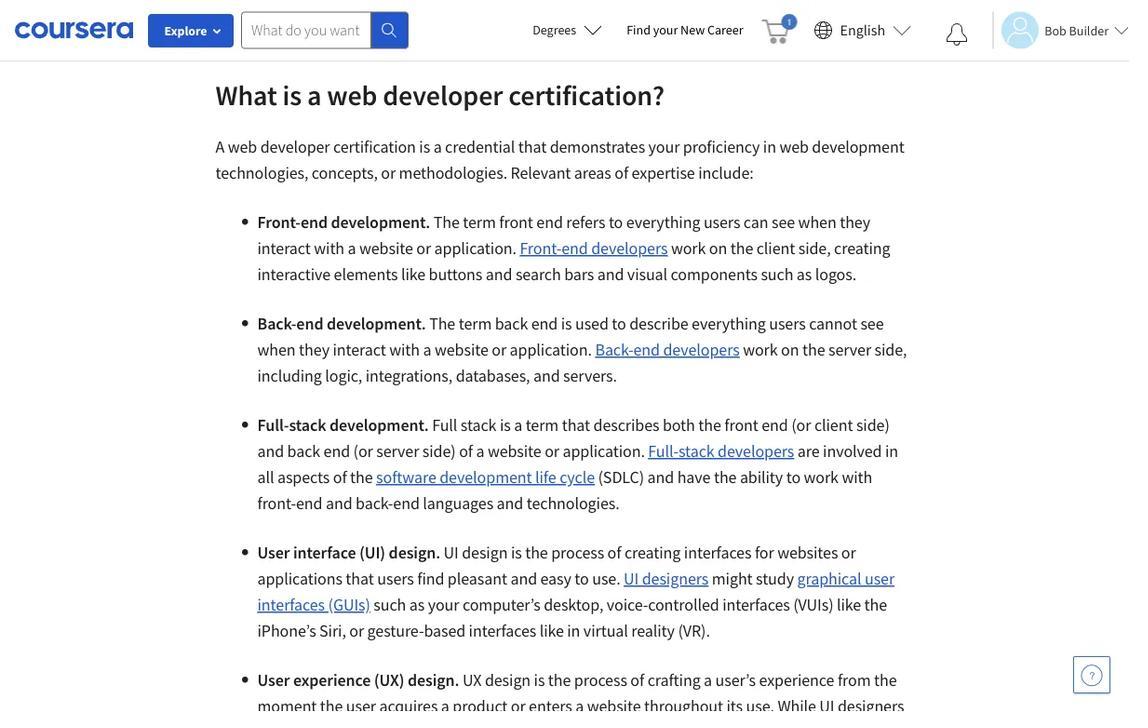 Task type: describe. For each thing, give the bounding box(es) containing it.
degrees button
[[518, 9, 617, 50]]

involved
[[823, 441, 882, 462]]

the inside work on the client side, creating interactive elements like buttons and search bars and visual components such as logos.
[[731, 238, 753, 259]]

the for back-end development.
[[429, 313, 455, 334]]

for
[[755, 542, 774, 563]]

back inside the full stack is a term that describes both the front end (or client side) and back end (or server side) of a website or application.
[[287, 441, 320, 462]]

to right used
[[612, 313, 626, 334]]

end down interactive
[[296, 313, 323, 334]]

a left user's
[[704, 670, 712, 691]]

find your new career
[[627, 21, 743, 38]]

they for creating
[[840, 212, 871, 233]]

application. for buttons
[[434, 238, 517, 259]]

describe
[[630, 313, 689, 334]]

logic,
[[325, 365, 362, 386]]

or up the databases,
[[492, 339, 507, 360]]

search
[[516, 264, 561, 285]]

siri,
[[319, 621, 346, 642]]

developers for full-stack developers
[[718, 441, 795, 462]]

while
[[778, 696, 816, 712]]

stack for development.
[[289, 415, 326, 436]]

life
[[535, 467, 556, 488]]

0 horizontal spatial (or
[[353, 441, 373, 462]]

or inside ui design is the process of creating interfaces for websites or applications that users find pleasant and easy to use.
[[842, 542, 856, 563]]

full-stack developers link
[[648, 441, 795, 462]]

cycle
[[560, 467, 595, 488]]

in inside a web developer certification is a credential that demonstrates your proficiency in web development technologies, concepts, or methodologies. relevant areas of expertise include:
[[763, 136, 776, 157]]

is left used
[[561, 313, 572, 334]]

end left used
[[531, 313, 558, 334]]

credential
[[445, 136, 515, 157]]

bob
[[1045, 22, 1067, 39]]

front- for front-end development. the term front end refers to everything users can
[[257, 212, 301, 233]]

are involved in all aspects of the
[[257, 441, 899, 488]]

desktop,
[[544, 594, 604, 615]]

design. for user interface (ui) design.
[[389, 542, 440, 563]]

servers.
[[563, 365, 617, 386]]

find your new career link
[[617, 19, 753, 42]]

the inside ui design is the process of creating interfaces for websites or applications that users find pleasant and easy to use.
[[525, 542, 548, 563]]

or inside the full stack is a term that describes both the front end (or client side) and back end (or server side) of a website or application.
[[545, 441, 560, 462]]

and left have
[[648, 467, 674, 488]]

end up interactive
[[301, 212, 328, 233]]

What do you want to learn? text field
[[241, 12, 372, 49]]

reality
[[632, 621, 675, 642]]

ui for designers
[[624, 568, 639, 589]]

relevant
[[511, 162, 571, 183]]

pleasant
[[448, 568, 507, 589]]

server inside work on the server side, including logic, integrations, databases, and servers.
[[829, 339, 872, 360]]

back- for back-end development. the term back end is used to describe everything users cannot
[[257, 313, 296, 334]]

the for front-end development.
[[434, 212, 460, 233]]

software development life cycle
[[376, 467, 595, 488]]

logos.
[[815, 264, 857, 285]]

back-end development. the term back end is used to describe everything users cannot
[[257, 313, 857, 334]]

ux
[[463, 670, 482, 691]]

1 vertical spatial side)
[[423, 441, 456, 462]]

aspects
[[277, 467, 330, 488]]

website up elements
[[359, 238, 413, 259]]

are
[[798, 441, 820, 462]]

end up ability
[[762, 415, 788, 436]]

moment
[[257, 696, 317, 712]]

work on the client side, creating interactive elements like buttons and search bars and visual components such as logos.
[[257, 238, 891, 285]]

developers for front-end developers
[[591, 238, 668, 259]]

visual
[[627, 264, 668, 285]]

crafting
[[648, 670, 701, 691]]

term for front
[[463, 212, 496, 233]]

might
[[712, 568, 753, 589]]

experience inside ux design is the process of crafting a user's experience from the moment the user acquires a product or enters a website throughout its use. while ui designer
[[759, 670, 835, 691]]

2 horizontal spatial web
[[780, 136, 809, 157]]

is inside ux design is the process of crafting a user's experience from the moment the user acquires a product or enters a website throughout its use. while ui designer
[[534, 670, 545, 691]]

and down software development life cycle
[[497, 493, 523, 514]]

the inside (sdlc) and have the ability to work with front-end and back-end languages and technologies.
[[714, 467, 737, 488]]

end up the bars
[[562, 238, 588, 259]]

refers
[[566, 212, 606, 233]]

end down software
[[393, 493, 420, 514]]

see when they interact with a website or application. for is
[[257, 313, 884, 360]]

and down front-end developers link
[[598, 264, 624, 285]]

of inside the full stack is a term that describes both the front end (or client side) and back end (or server side) of a website or application.
[[459, 441, 473, 462]]

a up software development life cycle link
[[476, 441, 485, 462]]

elements
[[334, 264, 398, 285]]

find
[[627, 21, 651, 38]]

demonstrates
[[550, 136, 645, 157]]

proficiency
[[683, 136, 760, 157]]

work for back-end developers
[[743, 339, 778, 360]]

certification
[[333, 136, 416, 157]]

user interface (ui) design.
[[257, 542, 440, 563]]

have
[[678, 467, 711, 488]]

help center image
[[1081, 664, 1103, 686]]

a right enters
[[576, 696, 584, 712]]

developers for back-end developers
[[663, 339, 740, 360]]

interfaces down computer's
[[469, 621, 536, 642]]

1 horizontal spatial back
[[495, 313, 528, 334]]

such as your computer's desktop, voice-controlled interfaces (vuis) like the iphone's siri, or gesture-based interfaces like in virtual reality (vr).
[[257, 594, 887, 642]]

iphone's
[[257, 621, 316, 642]]

front-end development. the term front end refers to everything users can
[[257, 212, 769, 233]]

user for ui design is the process of creating interfaces for websites or applications that users find pleasant and easy to use.
[[257, 542, 290, 563]]

design. for user experience (ux) design.
[[408, 670, 459, 691]]

process for use.
[[551, 542, 604, 563]]

end down full-stack development.
[[324, 441, 350, 462]]

(sdlc)
[[598, 467, 644, 488]]

concepts,
[[312, 162, 378, 183]]

to right the refers
[[609, 212, 623, 233]]

components
[[671, 264, 758, 285]]

the up enters
[[548, 670, 571, 691]]

describes
[[594, 415, 660, 436]]

work for front-end developers
[[671, 238, 706, 259]]

builder
[[1069, 22, 1109, 39]]

a up elements
[[348, 238, 356, 259]]

0 vertical spatial everything
[[626, 212, 701, 233]]

of inside a web developer certification is a credential that demonstrates your proficiency in web development technologies, concepts, or methodologies. relevant areas of expertise include:
[[615, 162, 629, 183]]

1 vertical spatial development
[[440, 467, 532, 488]]

a
[[216, 136, 225, 157]]

0 vertical spatial side)
[[856, 415, 890, 436]]

product
[[453, 696, 508, 712]]

front-
[[257, 493, 296, 514]]

a inside a web developer certification is a credential that demonstrates your proficiency in web development technologies, concepts, or methodologies. relevant areas of expertise include:
[[434, 136, 442, 157]]

full- for full-stack developers
[[648, 441, 679, 462]]

ui designers link
[[624, 568, 709, 589]]

based
[[424, 621, 466, 642]]

gesture-
[[367, 621, 424, 642]]

english
[[840, 21, 886, 40]]

that inside ui design is the process of creating interfaces for websites or applications that users find pleasant and easy to use.
[[346, 568, 374, 589]]

end left the refers
[[537, 212, 563, 233]]

that inside the full stack is a term that describes both the front end (or client side) and back end (or server side) of a website or application.
[[562, 415, 590, 436]]

bob builder
[[1045, 22, 1109, 39]]

work on the server side, including logic, integrations, databases, and servers.
[[257, 339, 907, 386]]

the down the user experience (ux) design.
[[320, 696, 343, 712]]

development. for elements
[[331, 212, 430, 233]]

see for client
[[772, 212, 795, 233]]

interactive
[[257, 264, 331, 285]]

full-stack developers
[[648, 441, 795, 462]]

front inside the full stack is a term that describes both the front end (or client side) and back end (or server side) of a website or application.
[[725, 415, 759, 436]]

show notifications image
[[946, 23, 969, 46]]

expertise
[[632, 162, 695, 183]]

what is a web developer certification?
[[216, 77, 665, 112]]

with for integrations,
[[389, 339, 420, 360]]

back- for back-end developers
[[595, 339, 634, 360]]

(ui)
[[359, 542, 386, 563]]

a down "what do you want to learn?" text box
[[307, 77, 322, 112]]

a left "product"
[[441, 696, 450, 712]]

creating inside ui design is the process of creating interfaces for websites or applications that users find pleasant and easy to use.
[[625, 542, 681, 563]]

full-stack development.
[[257, 415, 432, 436]]

used
[[575, 313, 609, 334]]

a up integrations, on the bottom of page
[[423, 339, 432, 360]]

new
[[681, 21, 705, 38]]

stack for developers
[[679, 441, 715, 462]]

full
[[432, 415, 457, 436]]

ux design is the process of crafting a user's experience from the moment the user acquires a product or enters a website throughout its use. while ui designer
[[257, 670, 905, 712]]

or up the buttons
[[416, 238, 431, 259]]

your inside a web developer certification is a credential that demonstrates your proficiency in web development technologies, concepts, or methodologies. relevant areas of expertise include:
[[649, 136, 680, 157]]

stack for is
[[461, 415, 497, 436]]

find
[[417, 568, 444, 589]]

throughout
[[644, 696, 723, 712]]

applications
[[257, 568, 343, 589]]

graphical user interfaces (guis)
[[257, 568, 895, 615]]



Task type: vqa. For each thing, say whether or not it's contained in the screenshot.
Intermediate
no



Task type: locate. For each thing, give the bounding box(es) containing it.
like
[[401, 264, 426, 285], [837, 594, 861, 615], [540, 621, 564, 642]]

2 experience from the left
[[759, 670, 835, 691]]

databases,
[[456, 365, 530, 386]]

process inside ui design is the process of creating interfaces for websites or applications that users find pleasant and easy to use.
[[551, 542, 604, 563]]

virtual
[[584, 621, 628, 642]]

both
[[663, 415, 695, 436]]

interface
[[293, 542, 356, 563]]

coursera image
[[15, 15, 133, 45]]

technologies.
[[527, 493, 620, 514]]

0 horizontal spatial like
[[401, 264, 426, 285]]

methodologies.
[[399, 162, 507, 183]]

easy
[[541, 568, 572, 589]]

is
[[283, 77, 302, 112], [419, 136, 430, 157], [561, 313, 572, 334], [500, 415, 511, 436], [511, 542, 522, 563], [534, 670, 545, 691]]

back- down used
[[595, 339, 634, 360]]

the right 'from'
[[874, 670, 897, 691]]

shopping cart: 1 item image
[[762, 14, 797, 44]]

ui design is the process of creating interfaces for websites or applications that users find pleasant and easy to use.
[[257, 542, 856, 589]]

application. for and
[[510, 339, 592, 360]]

website up software development life cycle
[[488, 441, 542, 462]]

0 horizontal spatial stack
[[289, 415, 326, 436]]

designers
[[642, 568, 709, 589]]

study
[[756, 568, 794, 589]]

of inside are involved in all aspects of the
[[333, 467, 347, 488]]

as inside such as your computer's desktop, voice-controlled interfaces (vuis) like the iphone's siri, or gesture-based interfaces like in virtual reality (vr).
[[409, 594, 425, 615]]

and left the search
[[486, 264, 512, 285]]

development. down integrations, on the bottom of page
[[330, 415, 429, 436]]

developer
[[383, 77, 503, 112], [260, 136, 330, 157]]

0 vertical spatial front
[[499, 212, 533, 233]]

0 vertical spatial server
[[829, 339, 872, 360]]

term up life
[[526, 415, 559, 436]]

is inside a web developer certification is a credential that demonstrates your proficiency in web development technologies, concepts, or methodologies. relevant areas of expertise include:
[[419, 136, 430, 157]]

(or
[[792, 415, 811, 436], [353, 441, 373, 462]]

the down the methodologies.
[[434, 212, 460, 233]]

2 vertical spatial like
[[540, 621, 564, 642]]

work down components
[[743, 339, 778, 360]]

application. down back-end development. the term back end is used to describe everything users cannot
[[510, 339, 592, 360]]

process down virtual
[[574, 670, 627, 691]]

1 vertical spatial such
[[374, 594, 406, 615]]

developers down "describe"
[[663, 339, 740, 360]]

full- down including
[[257, 415, 289, 436]]

cannot
[[809, 313, 857, 334]]

1 vertical spatial when
[[257, 339, 296, 360]]

can
[[744, 212, 769, 233]]

1 vertical spatial interact
[[333, 339, 386, 360]]

your up expertise
[[649, 136, 680, 157]]

0 horizontal spatial developer
[[260, 136, 330, 157]]

interact up interactive
[[257, 238, 311, 259]]

developers up visual
[[591, 238, 668, 259]]

in inside such as your computer's desktop, voice-controlled interfaces (vuis) like the iphone's siri, or gesture-based interfaces like in virtual reality (vr).
[[567, 621, 580, 642]]

1 vertical spatial front-
[[520, 238, 562, 259]]

interact up logic,
[[333, 339, 386, 360]]

from
[[838, 670, 871, 691]]

1 vertical spatial back-
[[595, 339, 634, 360]]

1 horizontal spatial such
[[761, 264, 794, 285]]

or right siri,
[[349, 621, 364, 642]]

or down 'certification'
[[381, 162, 396, 183]]

1 horizontal spatial developer
[[383, 77, 503, 112]]

developer up technologies, on the top left of the page
[[260, 136, 330, 157]]

ui for design
[[444, 542, 459, 563]]

application. inside the full stack is a term that describes both the front end (or client side) and back end (or server side) of a website or application.
[[563, 441, 645, 462]]

(sdlc) and have the ability to work with front-end and back-end languages and technologies.
[[257, 467, 873, 514]]

1 vertical spatial the
[[429, 313, 455, 334]]

website up the databases,
[[435, 339, 489, 360]]

1 horizontal spatial web
[[327, 77, 377, 112]]

such down can
[[761, 264, 794, 285]]

bars
[[564, 264, 594, 285]]

ability
[[740, 467, 783, 488]]

0 horizontal spatial as
[[409, 594, 425, 615]]

0 horizontal spatial users
[[377, 568, 414, 589]]

creating inside work on the client side, creating interactive elements like buttons and search bars and visual components such as logos.
[[834, 238, 891, 259]]

1 vertical spatial as
[[409, 594, 425, 615]]

when for including
[[257, 339, 296, 360]]

experience down siri,
[[293, 670, 371, 691]]

or up graphical
[[842, 542, 856, 563]]

the inside the full stack is a term that describes both the front end (or client side) and back end (or server side) of a website or application.
[[699, 415, 721, 436]]

0 vertical spatial user
[[257, 542, 290, 563]]

is right what
[[283, 77, 302, 112]]

process inside ux design is the process of crafting a user's experience from the moment the user acquires a product or enters a website throughout its use. while ui designer
[[574, 670, 627, 691]]

or inside a web developer certification is a credential that demonstrates your proficiency in web development technologies, concepts, or methodologies. relevant areas of expertise include:
[[381, 162, 396, 183]]

web right a
[[228, 136, 257, 157]]

2 horizontal spatial ui
[[820, 696, 835, 712]]

design for ui
[[462, 542, 508, 563]]

that up relevant
[[518, 136, 547, 157]]

of
[[615, 162, 629, 183], [459, 441, 473, 462], [333, 467, 347, 488], [608, 542, 621, 563], [631, 670, 644, 691]]

1 horizontal spatial back-
[[595, 339, 634, 360]]

like down desktop,
[[540, 621, 564, 642]]

term for back
[[459, 313, 492, 334]]

1 horizontal spatial client
[[815, 415, 853, 436]]

the
[[434, 212, 460, 233], [429, 313, 455, 334]]

see when they interact with a website or application.
[[257, 212, 871, 259], [257, 313, 884, 360]]

0 horizontal spatial use.
[[592, 568, 621, 589]]

acquires
[[379, 696, 438, 712]]

server
[[829, 339, 872, 360], [376, 441, 419, 462]]

(ux)
[[374, 670, 405, 691]]

2 vertical spatial that
[[346, 568, 374, 589]]

0 vertical spatial back
[[495, 313, 528, 334]]

your
[[653, 21, 678, 38], [649, 136, 680, 157], [428, 594, 459, 615]]

2 see when they interact with a website or application. from the top
[[257, 313, 884, 360]]

or
[[381, 162, 396, 183], [416, 238, 431, 259], [492, 339, 507, 360], [545, 441, 560, 462], [842, 542, 856, 563], [349, 621, 364, 642], [511, 696, 526, 712]]

with for elements
[[314, 238, 345, 259]]

like inside work on the client side, creating interactive elements like buttons and search bars and visual components such as logos.
[[401, 264, 426, 285]]

and left servers.
[[533, 365, 560, 386]]

front down relevant
[[499, 212, 533, 233]]

end
[[301, 212, 328, 233], [537, 212, 563, 233], [562, 238, 588, 259], [296, 313, 323, 334], [531, 313, 558, 334], [634, 339, 660, 360], [762, 415, 788, 436], [324, 441, 350, 462], [296, 493, 323, 514], [393, 493, 420, 514]]

user's
[[716, 670, 756, 691]]

2 vertical spatial developers
[[718, 441, 795, 462]]

everything down expertise
[[626, 212, 701, 233]]

as
[[797, 264, 812, 285], [409, 594, 425, 615]]

include:
[[698, 162, 754, 183]]

0 vertical spatial ui
[[444, 542, 459, 563]]

the inside work on the server side, including logic, integrations, databases, and servers.
[[803, 339, 825, 360]]

and inside work on the server side, including logic, integrations, databases, and servers.
[[533, 365, 560, 386]]

user
[[257, 542, 290, 563], [257, 670, 290, 691]]

1 horizontal spatial when
[[798, 212, 837, 233]]

None search field
[[241, 12, 409, 49]]

and left 'back-'
[[326, 493, 353, 514]]

user inside ux design is the process of crafting a user's experience from the moment the user acquires a product or enters a website throughout its use. while ui designer
[[346, 696, 376, 712]]

is inside the full stack is a term that describes both the front end (or client side) and back end (or server side) of a website or application.
[[500, 415, 511, 436]]

as inside work on the client side, creating interactive elements like buttons and search bars and visual components such as logos.
[[797, 264, 812, 285]]

1 vertical spatial your
[[649, 136, 680, 157]]

website inside ux design is the process of crafting a user's experience from the moment the user acquires a product or enters a website throughout its use. while ui designer
[[587, 696, 641, 712]]

client down can
[[757, 238, 795, 259]]

and
[[486, 264, 512, 285], [598, 264, 624, 285], [533, 365, 560, 386], [257, 441, 284, 462], [648, 467, 674, 488], [326, 493, 353, 514], [497, 493, 523, 514], [511, 568, 537, 589]]

0 horizontal spatial full-
[[257, 415, 289, 436]]

side, for client
[[799, 238, 831, 259]]

1 vertical spatial creating
[[625, 542, 681, 563]]

design inside ux design is the process of crafting a user's experience from the moment the user acquires a product or enters a website throughout its use. while ui designer
[[485, 670, 531, 691]]

1 vertical spatial in
[[885, 441, 899, 462]]

see right cannot
[[861, 313, 884, 334]]

0 vertical spatial development
[[812, 136, 905, 157]]

front- up the search
[[520, 238, 562, 259]]

full stack is a term that describes both the front end (or client side) and back end (or server side) of a website or application.
[[257, 415, 890, 462]]

when up logos.
[[798, 212, 837, 233]]

the down can
[[731, 238, 753, 259]]

design for ux
[[485, 670, 531, 691]]

1 vertical spatial see
[[861, 313, 884, 334]]

1 vertical spatial see when they interact with a website or application.
[[257, 313, 884, 360]]

0 vertical spatial developer
[[383, 77, 503, 112]]

they for including
[[299, 339, 330, 360]]

interfaces down study at the right bottom of page
[[723, 594, 790, 615]]

work inside (sdlc) and have the ability to work with front-end and back-end languages and technologies.
[[804, 467, 839, 488]]

term inside the full stack is a term that describes both the front end (or client side) and back end (or server side) of a website or application.
[[526, 415, 559, 436]]

english button
[[807, 0, 919, 61]]

0 vertical spatial in
[[763, 136, 776, 157]]

process for enters
[[574, 670, 627, 691]]

development inside a web developer certification is a credential that demonstrates your proficiency in web development technologies, concepts, or methodologies. relevant areas of expertise include:
[[812, 136, 905, 157]]

or inside ux design is the process of crafting a user's experience from the moment the user acquires a product or enters a website throughout its use. while ui designer
[[511, 696, 526, 712]]

0 horizontal spatial back-
[[257, 313, 296, 334]]

client inside work on the client side, creating interactive elements like buttons and search bars and visual components such as logos.
[[757, 238, 795, 259]]

integrations,
[[366, 365, 453, 386]]

0 vertical spatial design.
[[389, 542, 440, 563]]

of for ux
[[631, 670, 644, 691]]

1 vertical spatial like
[[837, 594, 861, 615]]

(vr).
[[678, 621, 710, 642]]

1 horizontal spatial on
[[781, 339, 799, 360]]

developer up credential
[[383, 77, 503, 112]]

server down cannot
[[829, 339, 872, 360]]

with inside (sdlc) and have the ability to work with front-end and back-end languages and technologies.
[[842, 467, 873, 488]]

is up computer's
[[511, 542, 522, 563]]

1 vertical spatial design
[[485, 670, 531, 691]]

end down "describe"
[[634, 339, 660, 360]]

end down aspects on the left of the page
[[296, 493, 323, 514]]

1 vertical spatial term
[[459, 313, 492, 334]]

0 vertical spatial back-
[[257, 313, 296, 334]]

front
[[499, 212, 533, 233], [725, 415, 759, 436]]

a
[[307, 77, 322, 112], [434, 136, 442, 157], [348, 238, 356, 259], [423, 339, 432, 360], [514, 415, 522, 436], [476, 441, 485, 462], [704, 670, 712, 691], [441, 696, 450, 712], [576, 696, 584, 712]]

and inside ui design is the process of creating interfaces for websites or applications that users find pleasant and easy to use.
[[511, 568, 537, 589]]

on inside work on the client side, creating interactive elements like buttons and search bars and visual components such as logos.
[[709, 238, 727, 259]]

0 horizontal spatial web
[[228, 136, 257, 157]]

see
[[772, 212, 795, 233], [861, 313, 884, 334]]

1 vertical spatial application.
[[510, 339, 592, 360]]

user inside graphical user interfaces (guis)
[[865, 568, 895, 589]]

back-
[[356, 493, 393, 514]]

1 horizontal spatial users
[[704, 212, 741, 233]]

with down involved
[[842, 467, 873, 488]]

enters
[[529, 696, 572, 712]]

0 vertical spatial client
[[757, 238, 795, 259]]

0 vertical spatial like
[[401, 264, 426, 285]]

1 horizontal spatial use.
[[746, 696, 775, 712]]

of left crafting
[[631, 670, 644, 691]]

0 horizontal spatial when
[[257, 339, 296, 360]]

0 vertical spatial use.
[[592, 568, 621, 589]]

1 vertical spatial server
[[376, 441, 419, 462]]

interact
[[257, 238, 311, 259], [333, 339, 386, 360]]

to inside (sdlc) and have the ability to work with front-end and back-end languages and technologies.
[[786, 467, 801, 488]]

user for ux design is the process of crafting a user's experience from the moment the user acquires a product or enters a website throughout its use. while ui designer
[[257, 670, 290, 691]]

users inside ui design is the process of creating interfaces for websites or applications that users find pleasant and easy to use.
[[377, 568, 414, 589]]

to down are
[[786, 467, 801, 488]]

2 user from the top
[[257, 670, 290, 691]]

see for server
[[861, 313, 884, 334]]

career
[[708, 21, 743, 38]]

1 vertical spatial everything
[[692, 313, 766, 334]]

1 vertical spatial users
[[769, 313, 806, 334]]

developer inside a web developer certification is a credential that demonstrates your proficiency in web development technologies, concepts, or methodologies. relevant areas of expertise include:
[[260, 136, 330, 157]]

(guis)
[[328, 594, 370, 615]]

the down cannot
[[803, 339, 825, 360]]

front up 'full-stack developers'
[[725, 415, 759, 436]]

interact for interactive
[[257, 238, 311, 259]]

2 vertical spatial users
[[377, 568, 414, 589]]

experience
[[293, 670, 371, 691], [759, 670, 835, 691]]

your right find
[[653, 21, 678, 38]]

1 vertical spatial use.
[[746, 696, 775, 712]]

term
[[463, 212, 496, 233], [459, 313, 492, 334], [526, 415, 559, 436]]

2 horizontal spatial users
[[769, 313, 806, 334]]

your inside such as your computer's desktop, voice-controlled interfaces (vuis) like the iphone's siri, or gesture-based interfaces like in virtual reality (vr).
[[428, 594, 459, 615]]

interfaces up 'iphone's' in the bottom of the page
[[257, 594, 325, 615]]

work up components
[[671, 238, 706, 259]]

1 horizontal spatial full-
[[648, 441, 679, 462]]

1 horizontal spatial that
[[518, 136, 547, 157]]

user up moment
[[257, 670, 290, 691]]

or inside such as your computer's desktop, voice-controlled interfaces (vuis) like the iphone's siri, or gesture-based interfaces like in virtual reality (vr).
[[349, 621, 364, 642]]

work inside work on the server side, including logic, integrations, databases, and servers.
[[743, 339, 778, 360]]

of inside ux design is the process of crafting a user's experience from the moment the user acquires a product or enters a website throughout its use. while ui designer
[[631, 670, 644, 691]]

experience up while
[[759, 670, 835, 691]]

1 vertical spatial back
[[287, 441, 320, 462]]

0 horizontal spatial they
[[299, 339, 330, 360]]

on inside work on the server side, including logic, integrations, databases, and servers.
[[781, 339, 799, 360]]

0 vertical spatial creating
[[834, 238, 891, 259]]

development. for integrations,
[[327, 313, 426, 334]]

in inside are involved in all aspects of the
[[885, 441, 899, 462]]

when for creating
[[798, 212, 837, 233]]

use. inside ux design is the process of crafting a user's experience from the moment the user acquires a product or enters a website throughout its use. while ui designer
[[746, 696, 775, 712]]

2 horizontal spatial in
[[885, 441, 899, 462]]

use. inside ui design is the process of creating interfaces for websites or applications that users find pleasant and easy to use.
[[592, 568, 621, 589]]

see when they interact with a website or application. up the bars
[[257, 212, 871, 259]]

back-
[[257, 313, 296, 334], [595, 339, 634, 360]]

0 vertical spatial as
[[797, 264, 812, 285]]

the up 'back-'
[[350, 467, 373, 488]]

such up the gesture-
[[374, 594, 406, 615]]

interfaces inside ui design is the process of creating interfaces for websites or applications that users find pleasant and easy to use.
[[684, 542, 752, 563]]

of for are
[[333, 467, 347, 488]]

0 horizontal spatial work
[[671, 238, 706, 259]]

1 vertical spatial side,
[[875, 339, 907, 360]]

development
[[812, 136, 905, 157], [440, 467, 532, 488]]

side) down the full
[[423, 441, 456, 462]]

graphical user interfaces (guis) link
[[257, 568, 895, 615]]

when up including
[[257, 339, 296, 360]]

buttons
[[429, 264, 483, 285]]

design. up the acquires
[[408, 670, 459, 691]]

interact for logic,
[[333, 339, 386, 360]]

and inside the full stack is a term that describes both the front end (or client side) and back end (or server side) of a website or application.
[[257, 441, 284, 462]]

explore button
[[148, 14, 234, 47]]

the down 'full-stack developers'
[[714, 467, 737, 488]]

back-end developers
[[595, 339, 740, 360]]

with
[[314, 238, 345, 259], [389, 339, 420, 360], [842, 467, 873, 488]]

is up enters
[[534, 670, 545, 691]]

website
[[359, 238, 413, 259], [435, 339, 489, 360], [488, 441, 542, 462], [587, 696, 641, 712]]

they up including
[[299, 339, 330, 360]]

on for can
[[709, 238, 727, 259]]

0 horizontal spatial side,
[[799, 238, 831, 259]]

0 vertical spatial see when they interact with a website or application.
[[257, 212, 871, 259]]

0 vertical spatial see
[[772, 212, 795, 233]]

1 horizontal spatial (or
[[792, 415, 811, 436]]

on for everything
[[781, 339, 799, 360]]

including
[[257, 365, 322, 386]]

side, inside work on the server side, including logic, integrations, databases, and servers.
[[875, 339, 907, 360]]

back- down interactive
[[257, 313, 296, 334]]

1 vertical spatial on
[[781, 339, 799, 360]]

server inside the full stack is a term that describes both the front end (or client side) and back end (or server side) of a website or application.
[[376, 441, 419, 462]]

the inside such as your computer's desktop, voice-controlled interfaces (vuis) like the iphone's siri, or gesture-based interfaces like in virtual reality (vr).
[[865, 594, 887, 615]]

or up life
[[545, 441, 560, 462]]

client inside the full stack is a term that describes both the front end (or client side) and back end (or server side) of a website or application.
[[815, 415, 853, 436]]

ui right while
[[820, 696, 835, 712]]

web up 'certification'
[[327, 77, 377, 112]]

term for that
[[526, 415, 559, 436]]

of inside ui design is the process of creating interfaces for websites or applications that users find pleasant and easy to use.
[[608, 542, 621, 563]]

degrees
[[533, 21, 576, 38]]

1 vertical spatial client
[[815, 415, 853, 436]]

stack inside the full stack is a term that describes both the front end (or client side) and back end (or server side) of a website or application.
[[461, 415, 497, 436]]

front-end developers
[[520, 238, 668, 259]]

interfaces inside graphical user interfaces (guis)
[[257, 594, 325, 615]]

ui up the "find"
[[444, 542, 459, 563]]

side)
[[856, 415, 890, 436], [423, 441, 456, 462]]

2 vertical spatial term
[[526, 415, 559, 436]]

1 user from the top
[[257, 542, 290, 563]]

client
[[757, 238, 795, 259], [815, 415, 853, 436]]

side, inside work on the client side, creating interactive elements like buttons and search bars and visual components such as logos.
[[799, 238, 831, 259]]

0 vertical spatial application.
[[434, 238, 517, 259]]

is inside ui design is the process of creating interfaces for websites or applications that users find pleasant and easy to use.
[[511, 542, 522, 563]]

ui inside ui design is the process of creating interfaces for websites or applications that users find pleasant and easy to use.
[[444, 542, 459, 563]]

0 horizontal spatial front-
[[257, 212, 301, 233]]

0 vertical spatial interact
[[257, 238, 311, 259]]

explore
[[164, 22, 207, 39]]

full- for full-stack development.
[[257, 415, 289, 436]]

to inside ui design is the process of creating interfaces for websites or applications that users find pleasant and easy to use.
[[575, 568, 589, 589]]

website inside the full stack is a term that describes both the front end (or client side) and back end (or server side) of a website or application.
[[488, 441, 542, 462]]

websites
[[778, 542, 838, 563]]

use. up voice-
[[592, 568, 621, 589]]

front- down technologies, on the top left of the page
[[257, 212, 301, 233]]

such inside work on the client side, creating interactive elements like buttons and search bars and visual components such as logos.
[[761, 264, 794, 285]]

front- for front-end developers
[[520, 238, 562, 259]]

0 horizontal spatial with
[[314, 238, 345, 259]]

2 horizontal spatial stack
[[679, 441, 715, 462]]

areas
[[574, 162, 612, 183]]

1 vertical spatial they
[[299, 339, 330, 360]]

in down desktop,
[[567, 621, 580, 642]]

1 see when they interact with a website or application. from the top
[[257, 212, 871, 259]]

1 vertical spatial user
[[346, 696, 376, 712]]

use.
[[592, 568, 621, 589], [746, 696, 775, 712]]

user up applications
[[257, 542, 290, 563]]

of up voice-
[[608, 542, 621, 563]]

0 vertical spatial on
[[709, 238, 727, 259]]

in right proficiency
[[763, 136, 776, 157]]

ui up voice-
[[624, 568, 639, 589]]

1 horizontal spatial in
[[763, 136, 776, 157]]

0 vertical spatial work
[[671, 238, 706, 259]]

users down (ui)
[[377, 568, 414, 589]]

side, for server
[[875, 339, 907, 360]]

1 vertical spatial full-
[[648, 441, 679, 462]]

the down the buttons
[[429, 313, 455, 334]]

what
[[216, 77, 277, 112]]

0 vertical spatial full-
[[257, 415, 289, 436]]

(or down full-stack development.
[[353, 441, 373, 462]]

design inside ui design is the process of creating interfaces for websites or applications that users find pleasant and easy to use.
[[462, 542, 508, 563]]

client up involved
[[815, 415, 853, 436]]

design
[[462, 542, 508, 563], [485, 670, 531, 691]]

such inside such as your computer's desktop, voice-controlled interfaces (vuis) like the iphone's siri, or gesture-based interfaces like in virtual reality (vr).
[[374, 594, 406, 615]]

as left logos.
[[797, 264, 812, 285]]

back up aspects on the left of the page
[[287, 441, 320, 462]]

voice-
[[607, 594, 648, 615]]

term down the methodologies.
[[463, 212, 496, 233]]

2 horizontal spatial that
[[562, 415, 590, 436]]

2 vertical spatial with
[[842, 467, 873, 488]]

0 vertical spatial users
[[704, 212, 741, 233]]

1 horizontal spatial see
[[861, 313, 884, 334]]

see when they interact with a website or application. for refers
[[257, 212, 871, 259]]

the
[[731, 238, 753, 259], [803, 339, 825, 360], [699, 415, 721, 436], [350, 467, 373, 488], [714, 467, 737, 488], [525, 542, 548, 563], [865, 594, 887, 615], [548, 670, 571, 691], [874, 670, 897, 691], [320, 696, 343, 712]]

the inside are involved in all aspects of the
[[350, 467, 373, 488]]

development. down elements
[[327, 313, 426, 334]]

user down the user experience (ux) design.
[[346, 696, 376, 712]]

a down the databases,
[[514, 415, 522, 436]]

your up based in the bottom left of the page
[[428, 594, 459, 615]]

1 experience from the left
[[293, 670, 371, 691]]

they
[[840, 212, 871, 233], [299, 339, 330, 360]]

2 horizontal spatial like
[[837, 594, 861, 615]]

0 horizontal spatial user
[[346, 696, 376, 712]]

controlled
[[648, 594, 719, 615]]

0 vertical spatial development.
[[331, 212, 430, 233]]

1 vertical spatial user
[[257, 670, 290, 691]]

or left enters
[[511, 696, 526, 712]]

your inside find your new career link
[[653, 21, 678, 38]]

ui
[[444, 542, 459, 563], [624, 568, 639, 589], [820, 696, 835, 712]]

2 vertical spatial development.
[[330, 415, 429, 436]]

0 vertical spatial (or
[[792, 415, 811, 436]]

1 horizontal spatial like
[[540, 621, 564, 642]]

creating
[[834, 238, 891, 259], [625, 542, 681, 563]]

1 vertical spatial (or
[[353, 441, 373, 462]]

development.
[[331, 212, 430, 233], [327, 313, 426, 334], [330, 415, 429, 436]]

of for ui
[[608, 542, 621, 563]]

a up the methodologies.
[[434, 136, 442, 157]]

user right graphical
[[865, 568, 895, 589]]

ui inside ux design is the process of crafting a user's experience from the moment the user acquires a product or enters a website throughout its use. while ui designer
[[820, 696, 835, 712]]

work inside work on the client side, creating interactive elements like buttons and search bars and visual components such as logos.
[[671, 238, 706, 259]]

use. right its
[[746, 696, 775, 712]]

that up "(guis)"
[[346, 568, 374, 589]]

bob builder button
[[993, 12, 1129, 49]]

0 horizontal spatial front
[[499, 212, 533, 233]]

that inside a web developer certification is a credential that demonstrates your proficiency in web development technologies, concepts, or methodologies. relevant areas of expertise include:
[[518, 136, 547, 157]]



